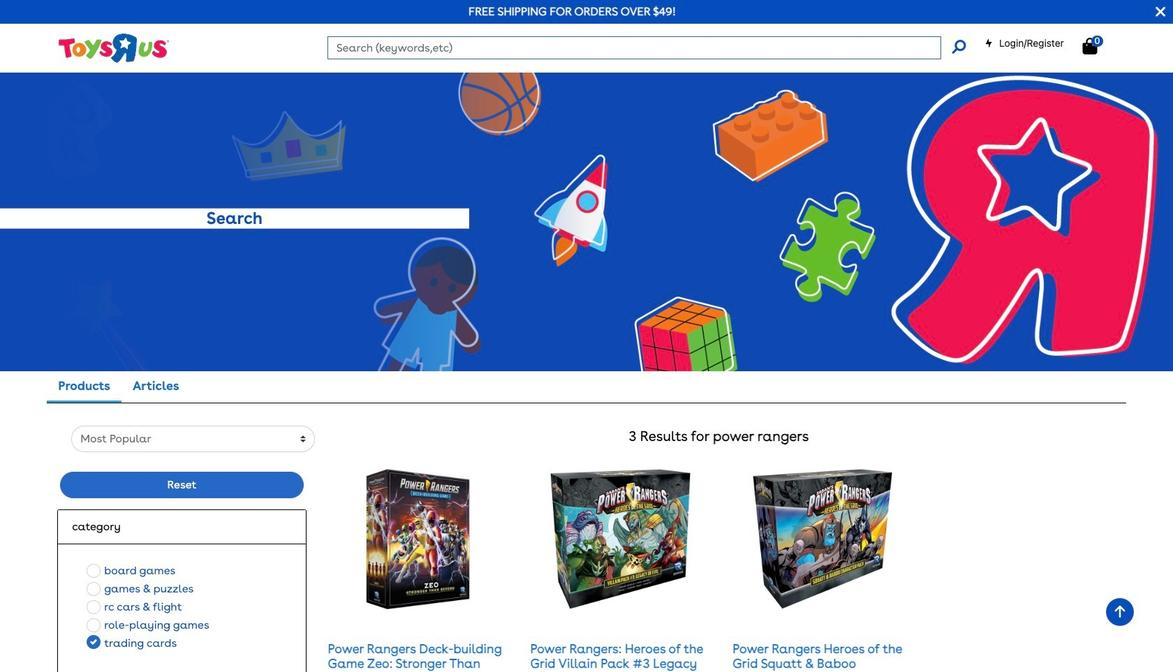 Task type: describe. For each thing, give the bounding box(es) containing it.
Enter Keyword or Item No. search field
[[327, 36, 942, 59]]

power rangers: heroes of the grid villain pack #3 legacy of evil image
[[551, 470, 691, 610]]



Task type: locate. For each thing, give the bounding box(es) containing it.
close button image
[[1156, 4, 1166, 20]]

toys r us image
[[57, 32, 169, 64]]

menu bar
[[48, 17, 1174, 66]]

power rangers deck-building game zeo: stronger than before image
[[348, 470, 488, 610]]

category element
[[72, 519, 292, 536]]

power rangers heroes of the grid squatt & baboo character pack image
[[753, 470, 893, 610]]

tab list
[[47, 372, 190, 403]]

shopping bag image
[[1083, 38, 1098, 54]]

main content
[[0, 66, 1174, 673]]

this icon serves as a link to download the essential accessibility assistive technology app for individuals with physical disabilities. it is featured as part of our commitment to diversity and inclusion. image
[[519, 35, 561, 50]]

None search field
[[327, 36, 966, 59]]



Task type: vqa. For each thing, say whether or not it's contained in the screenshot.
shopping bag icon
yes



